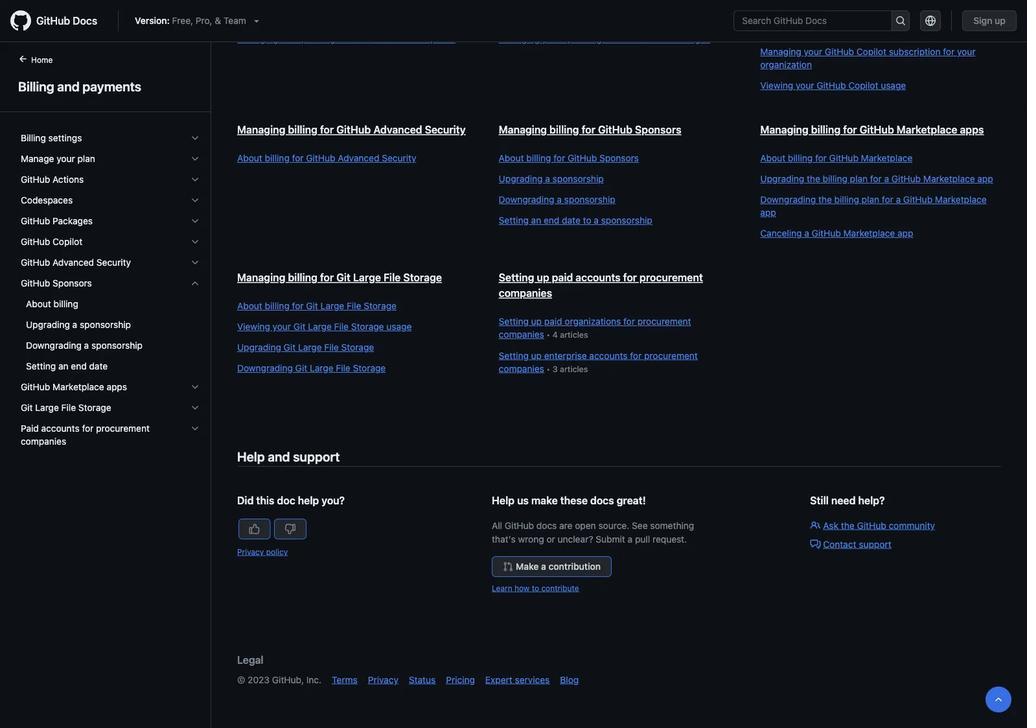 Task type: locate. For each thing, give the bounding box(es) containing it.
docs
[[591, 494, 614, 507], [537, 520, 557, 531]]

6 sc 9kayk9 0 image from the top
[[190, 382, 200, 392]]

1 vertical spatial downgrading a sponsorship
[[26, 340, 143, 351]]

upgrading
[[499, 173, 543, 184], [761, 173, 805, 184], [26, 319, 70, 330], [237, 342, 281, 353]]

0 horizontal spatial date
[[89, 361, 108, 372]]

paid up 4
[[545, 316, 563, 327]]

7 sc 9kayk9 0 image from the top
[[190, 423, 200, 434]]

upgrading a sponsorship link down about billing for github sponsors link
[[499, 172, 735, 185]]

0 horizontal spatial limit
[[338, 33, 355, 44]]

large up paid
[[35, 402, 59, 413]]

1 vertical spatial app
[[761, 207, 777, 218]]

0 vertical spatial upgrading a sponsorship
[[499, 173, 604, 184]]

1 horizontal spatial downgrading a sponsorship link
[[499, 193, 735, 206]]

an inside setting an end date "link"
[[58, 361, 68, 372]]

managing for managing the spending limit for github codespaces
[[237, 33, 278, 44]]

0 vertical spatial help
[[237, 449, 265, 464]]

about billing
[[26, 299, 78, 309]]

sponsors for managing billing for github sponsors
[[635, 124, 682, 136]]

security
[[425, 124, 466, 136], [382, 153, 417, 163], [97, 257, 131, 268]]

home
[[31, 55, 53, 64]]

0 horizontal spatial app
[[761, 207, 777, 218]]

advanced for about billing for github advanced security
[[338, 153, 380, 163]]

subscription up managing your github copilot subscription for your organization link
[[889, 13, 941, 23]]

billing inside downgrading the billing plan for a github marketplace app
[[835, 194, 860, 205]]

request.
[[653, 534, 687, 544]]

up inside 'setting up enterprise accounts for procurement companies'
[[531, 350, 542, 361]]

2 sc 9kayk9 0 image from the top
[[190, 195, 200, 206]]

1 vertical spatial sponsors
[[600, 153, 639, 163]]

sc 9kayk9 0 image inside github packages dropdown button
[[190, 216, 200, 226]]

articles
[[560, 330, 588, 339], [560, 364, 588, 373]]

help us make these docs great!
[[492, 494, 646, 507]]

docs inside all github docs are open source. see something that's wrong or unclear? submit a pull request.
[[537, 520, 557, 531]]

1 vertical spatial help
[[492, 494, 515, 507]]

accounts
[[576, 271, 621, 284], [590, 350, 628, 361], [41, 423, 80, 434]]

the up canceling a github marketplace app
[[819, 194, 832, 205]]

0 horizontal spatial docs
[[537, 520, 557, 531]]

0 horizontal spatial downgrading a sponsorship link
[[16, 335, 206, 356]]

0 horizontal spatial security
[[97, 257, 131, 268]]

upgrading for upgrading git large file storage link at the left of page
[[237, 342, 281, 353]]

sc 9kayk9 0 image inside paid accounts for procurement companies dropdown button
[[190, 423, 200, 434]]

the right ask
[[841, 520, 855, 531]]

sc 9kayk9 0 image inside codespaces dropdown button
[[190, 195, 200, 206]]

sc 9kayk9 0 image inside github sponsors dropdown button
[[190, 278, 200, 289]]

scroll to top image
[[994, 694, 1004, 705]]

paid up organizations
[[552, 271, 573, 284]]

spending for the
[[297, 33, 335, 44]]

companies up "• 4 articles"
[[499, 287, 553, 299]]

managing inside managing your spending limit for github packages link
[[499, 33, 540, 44]]

1 vertical spatial codespaces
[[404, 33, 456, 44]]

app inside downgrading the billing plan for a github marketplace app
[[761, 207, 777, 218]]

2 limit from the left
[[605, 33, 622, 44]]

manage
[[21, 153, 54, 164]]

0 vertical spatial •
[[547, 330, 551, 339]]

sponsorship up the "setting an end date to a sponsorship"
[[565, 194, 616, 205]]

copilot down managing your github copilot subscription for your personal account
[[857, 46, 887, 57]]

1 horizontal spatial app
[[898, 228, 914, 239]]

payments
[[83, 78, 141, 94]]

sc 9kayk9 0 image inside manage your plan dropdown button
[[190, 154, 200, 164]]

sc 9kayk9 0 image inside 'git large file storage' dropdown button
[[190, 403, 200, 413]]

codespaces inside dropdown button
[[21, 195, 73, 206]]

1 github sponsors element from the top
[[10, 273, 211, 377]]

3 sc 9kayk9 0 image from the top
[[190, 216, 200, 226]]

github advanced security
[[21, 257, 131, 268]]

1 horizontal spatial packages
[[670, 33, 711, 44]]

articles for paid
[[560, 330, 588, 339]]

contribution
[[549, 561, 601, 572]]

github sponsors element containing github sponsors
[[10, 273, 211, 377]]

1 vertical spatial usage
[[881, 80, 907, 91]]

accounts down git large file storage
[[41, 423, 80, 434]]

terms
[[332, 674, 358, 685]]

about billing for github advanced security link
[[237, 152, 473, 165]]

0 horizontal spatial support
[[293, 449, 340, 464]]

setting an end date
[[26, 361, 108, 372]]

1 horizontal spatial an
[[531, 215, 542, 226]]

0 vertical spatial sponsors
[[635, 124, 682, 136]]

0 vertical spatial paid
[[552, 271, 573, 284]]

subscription down search image
[[889, 46, 941, 57]]

paid accounts for procurement companies button
[[16, 418, 206, 452]]

setting inside 'setting up enterprise accounts for procurement companies'
[[499, 350, 529, 361]]

upgrading inside upgrading the billing plan for a github marketplace app link
[[761, 173, 805, 184]]

policy
[[266, 547, 288, 556]]

github sponsors element containing about billing
[[10, 294, 211, 377]]

1 vertical spatial security
[[382, 153, 417, 163]]

1 subscription from the top
[[889, 13, 941, 23]]

sc 9kayk9 0 image for git large file storage
[[190, 403, 200, 413]]

managing for managing billing for git large file storage
[[237, 271, 286, 284]]

• for enterprise
[[547, 364, 551, 373]]

make a contribution link
[[492, 556, 612, 577]]

docs up or
[[537, 520, 557, 531]]

limit inside managing your spending limit for github packages link
[[605, 33, 622, 44]]

3 sc 9kayk9 0 image from the top
[[190, 237, 200, 247]]

1 vertical spatial privacy
[[368, 674, 399, 685]]

upgrading a sponsorship link down github sponsors dropdown button in the left top of the page
[[16, 314, 206, 335]]

downgrading a sponsorship link inside github sponsors element
[[16, 335, 206, 356]]

0 horizontal spatial and
[[57, 78, 80, 94]]

git down upgrading git large file storage
[[295, 363, 307, 373]]

1 sc 9kayk9 0 image from the top
[[190, 133, 200, 143]]

date down about billing for github sponsors
[[562, 215, 581, 226]]

1 vertical spatial apps
[[107, 382, 127, 392]]

sponsors down 'managing billing for github sponsors'
[[600, 153, 639, 163]]

triangle down image
[[251, 16, 262, 26]]

managing billing for github advanced security
[[237, 124, 466, 136]]

subscription
[[889, 13, 941, 23], [889, 46, 941, 57]]

copilot left search image
[[857, 13, 887, 23]]

git up paid
[[21, 402, 33, 413]]

help up "did"
[[237, 449, 265, 464]]

that's
[[492, 534, 516, 544]]

about billing for github marketplace
[[761, 153, 913, 163]]

plan inside downgrading the billing plan for a github marketplace app
[[862, 194, 880, 205]]

viewing
[[237, 13, 270, 23], [761, 80, 794, 91], [237, 321, 270, 332]]

end for setting an end date
[[71, 361, 87, 372]]

5 sc 9kayk9 0 image from the top
[[190, 278, 200, 289]]

0 horizontal spatial help
[[237, 449, 265, 464]]

1 horizontal spatial spending
[[564, 33, 602, 44]]

docs up source.
[[591, 494, 614, 507]]

an inside setting an end date to a sponsorship link
[[531, 215, 542, 226]]

github actions
[[21, 174, 84, 185]]

for inside about billing for github sponsors link
[[554, 153, 566, 163]]

companies left 4
[[499, 329, 545, 340]]

security for managing billing for github advanced security
[[425, 124, 466, 136]]

• for paid
[[547, 330, 551, 339]]

companies inside 'setting up enterprise accounts for procurement companies'
[[499, 363, 545, 374]]

0 vertical spatial downgrading a sponsorship
[[499, 194, 616, 205]]

0 vertical spatial downgrading a sponsorship link
[[499, 193, 735, 206]]

end down about billing for github sponsors
[[544, 215, 560, 226]]

managing inside managing your github copilot subscription for your personal account
[[761, 13, 802, 23]]

a
[[545, 173, 550, 184], [885, 173, 890, 184], [557, 194, 562, 205], [896, 194, 901, 205], [594, 215, 599, 226], [805, 228, 810, 239], [72, 319, 77, 330], [84, 340, 89, 351], [628, 534, 633, 544], [541, 561, 546, 572]]

managing for managing billing for github advanced security
[[237, 124, 286, 136]]

downgrading a sponsorship link for setting an end date "link"
[[16, 335, 206, 356]]

pull
[[635, 534, 650, 544]]

sc 9kayk9 0 image
[[190, 174, 200, 185], [190, 195, 200, 206], [190, 216, 200, 226], [190, 403, 200, 413]]

1 horizontal spatial codespaces
[[325, 13, 377, 23]]

0 vertical spatial advanced
[[374, 124, 422, 136]]

downgrading for downgrading a sponsorship link associated with setting an end date to a sponsorship link
[[499, 194, 555, 205]]

2 subscription from the top
[[889, 46, 941, 57]]

procurement inside the setting up paid accounts for procurement companies
[[640, 271, 703, 284]]

managing for managing your spending limit for github packages
[[499, 33, 540, 44]]

file down github marketplace apps at the bottom of page
[[61, 402, 76, 413]]

an for setting an end date
[[58, 361, 68, 372]]

billing for billing settings
[[21, 133, 46, 143]]

file up viewing your git large file storage usage link
[[347, 301, 361, 311]]

git up about billing for git large file storage link
[[337, 271, 351, 284]]

1 • from the top
[[547, 330, 551, 339]]

procurement inside paid accounts for procurement companies
[[96, 423, 150, 434]]

git
[[337, 271, 351, 284], [306, 301, 318, 311], [294, 321, 306, 332], [284, 342, 296, 353], [295, 363, 307, 373], [21, 402, 33, 413]]

support up help
[[293, 449, 340, 464]]

0 horizontal spatial packages
[[53, 216, 93, 226]]

2 vertical spatial security
[[97, 257, 131, 268]]

1 horizontal spatial docs
[[591, 494, 614, 507]]

1 vertical spatial viewing
[[761, 80, 794, 91]]

2 • from the top
[[547, 364, 551, 373]]

help left us
[[492, 494, 515, 507]]

apps inside dropdown button
[[107, 382, 127, 392]]

1 horizontal spatial limit
[[605, 33, 622, 44]]

billing for billing and payments
[[18, 78, 54, 94]]

downgrading up the "setting an end date to a sponsorship"
[[499, 194, 555, 205]]

limit inside managing the spending limit for github codespaces link
[[338, 33, 355, 44]]

billing for about billing
[[54, 299, 78, 309]]

advanced up github sponsors
[[53, 257, 94, 268]]

setting inside "link"
[[26, 361, 56, 372]]

git large file storage button
[[16, 397, 206, 418]]

1 vertical spatial an
[[58, 361, 68, 372]]

viewing for viewing your git large file storage usage
[[237, 321, 270, 332]]

0 horizontal spatial end
[[71, 361, 87, 372]]

1 vertical spatial upgrading a sponsorship
[[26, 319, 131, 330]]

and up doc
[[268, 449, 290, 464]]

the down about billing for github marketplace
[[807, 173, 821, 184]]

2 articles from the top
[[560, 364, 588, 373]]

billing for about billing for github marketplace
[[788, 153, 813, 163]]

1 horizontal spatial security
[[382, 153, 417, 163]]

0 vertical spatial codespaces
[[325, 13, 377, 23]]

0 vertical spatial date
[[562, 215, 581, 226]]

0 vertical spatial upgrading a sponsorship link
[[499, 172, 735, 185]]

and
[[57, 78, 80, 94], [268, 449, 290, 464]]

viewing your git large file storage usage
[[237, 321, 412, 332]]

codespaces
[[325, 13, 377, 23], [404, 33, 456, 44], [21, 195, 73, 206]]

usage up managing the spending limit for github codespaces link
[[380, 13, 405, 23]]

sc 9kayk9 0 image inside github actions dropdown button
[[190, 174, 200, 185]]

sc 9kayk9 0 image inside github advanced security dropdown button
[[190, 257, 200, 268]]

managing inside managing the spending limit for github codespaces link
[[237, 33, 278, 44]]

subscription inside managing your github copilot subscription for your organization
[[889, 46, 941, 57]]

paid for accounts
[[552, 271, 573, 284]]

sc 9kayk9 0 image inside github marketplace apps dropdown button
[[190, 382, 200, 392]]

articles for enterprise
[[560, 364, 588, 373]]

copilot for viewing your github copilot usage
[[849, 80, 879, 91]]

0 horizontal spatial upgrading a sponsorship
[[26, 319, 131, 330]]

about billing for github marketplace link
[[761, 152, 997, 165]]

0 vertical spatial plan
[[78, 153, 95, 164]]

accounts for enterprise
[[590, 350, 628, 361]]

downgrading git large file storage link
[[237, 362, 473, 375]]

github packages button
[[16, 211, 206, 231]]

privacy link
[[368, 674, 399, 685]]

help
[[237, 449, 265, 464], [492, 494, 515, 507]]

4 sc 9kayk9 0 image from the top
[[190, 257, 200, 268]]

• left 3
[[547, 364, 551, 373]]

0 vertical spatial an
[[531, 215, 542, 226]]

1 vertical spatial paid
[[545, 316, 563, 327]]

• left 4
[[547, 330, 551, 339]]

1 vertical spatial subscription
[[889, 46, 941, 57]]

2 sc 9kayk9 0 image from the top
[[190, 154, 200, 164]]

copilot inside managing your github copilot subscription for your personal account
[[857, 13, 887, 23]]

date up github marketplace apps dropdown button
[[89, 361, 108, 372]]

advanced up about billing for github advanced security link
[[374, 124, 422, 136]]

for inside upgrading the billing plan for a github marketplace app link
[[871, 173, 882, 184]]

for inside managing the spending limit for github codespaces link
[[358, 33, 369, 44]]

open
[[575, 520, 596, 531]]

downgrading inside github sponsors element
[[26, 340, 82, 351]]

downgrading a sponsorship up the setting an end date
[[26, 340, 143, 351]]

limit
[[338, 33, 355, 44], [605, 33, 622, 44]]

advanced down managing billing for github advanced security
[[338, 153, 380, 163]]

search image
[[896, 16, 906, 26]]

2 vertical spatial usage
[[387, 321, 412, 332]]

upgrading down about billing
[[26, 319, 70, 330]]

all github docs are open source. see something that's wrong or unclear? submit a pull request.
[[492, 520, 695, 544]]

the for downgrading
[[819, 194, 832, 205]]

tooltip
[[986, 687, 1012, 713]]

upgrading a sponsorship down about billing for github sponsors
[[499, 173, 604, 184]]

0 vertical spatial usage
[[380, 13, 405, 23]]

github sponsors
[[21, 278, 92, 289]]

0 horizontal spatial to
[[532, 584, 539, 593]]

2 vertical spatial codespaces
[[21, 195, 73, 206]]

1 vertical spatial downgrading a sponsorship link
[[16, 335, 206, 356]]

setting inside the setting up paid accounts for procurement companies
[[499, 271, 535, 284]]

1 spending from the left
[[297, 33, 335, 44]]

copilot for managing your github copilot subscription for your organization
[[857, 46, 887, 57]]

0 horizontal spatial spending
[[297, 33, 335, 44]]

usage down managing your github copilot subscription for your organization link
[[881, 80, 907, 91]]

1 vertical spatial docs
[[537, 520, 557, 531]]

1 sc 9kayk9 0 image from the top
[[190, 174, 200, 185]]

the inside downgrading the billing plan for a github marketplace app
[[819, 194, 832, 205]]

0 vertical spatial security
[[425, 124, 466, 136]]

4 sc 9kayk9 0 image from the top
[[190, 403, 200, 413]]

up inside the setting up paid accounts for procurement companies
[[537, 271, 550, 284]]

accounts for paid
[[576, 271, 621, 284]]

0 horizontal spatial apps
[[107, 382, 127, 392]]

downgrading for downgrading the billing plan for a github marketplace app link
[[761, 194, 816, 205]]

copilot
[[857, 13, 887, 23], [857, 46, 887, 57], [849, 80, 879, 91], [53, 236, 82, 247]]

terms link
[[332, 674, 358, 685]]

0 horizontal spatial an
[[58, 361, 68, 372]]

setting for setting an end date to a sponsorship
[[499, 215, 529, 226]]

github docs
[[36, 15, 97, 27]]

upgrading a sponsorship link for about billing for github sponsors link
[[499, 172, 735, 185]]

2 github sponsors element from the top
[[10, 294, 211, 377]]

file down upgrading git large file storage link at the left of page
[[336, 363, 351, 373]]

inc.
[[307, 674, 322, 685]]

about billing for git large file storage
[[237, 301, 397, 311]]

accounts inside 'setting up enterprise accounts for procurement companies'
[[590, 350, 628, 361]]

0 horizontal spatial codespaces
[[21, 195, 73, 206]]

subscription for managing your github copilot subscription for your organization
[[889, 46, 941, 57]]

your for viewing your github codespaces usage
[[273, 13, 291, 23]]

file down about billing for git large file storage link
[[334, 321, 349, 332]]

upgrading down about billing for github sponsors
[[499, 173, 543, 184]]

1 vertical spatial articles
[[560, 364, 588, 373]]

billing up manage
[[21, 133, 46, 143]]

1 horizontal spatial upgrading a sponsorship
[[499, 173, 604, 184]]

advanced
[[374, 124, 422, 136], [338, 153, 380, 163], [53, 257, 94, 268]]

downgrading up canceling
[[761, 194, 816, 205]]

git up the downgrading git large file storage
[[284, 342, 296, 353]]

up for setting up paid organizations for procurement companies
[[531, 316, 542, 327]]

setting inside setting up paid organizations for procurement companies
[[499, 316, 529, 327]]

1 horizontal spatial apps
[[961, 124, 985, 136]]

paid for organizations
[[545, 316, 563, 327]]

large up about billing for git large file storage link
[[353, 271, 381, 284]]

downgrading the billing plan for a github marketplace app link
[[761, 193, 997, 219]]

home link
[[13, 54, 73, 67]]

wrong
[[518, 534, 544, 544]]

1 horizontal spatial and
[[268, 449, 290, 464]]

about for managing billing for git large file storage
[[237, 301, 262, 311]]

paid inside the setting up paid accounts for procurement companies
[[552, 271, 573, 284]]

about billing link
[[16, 294, 206, 314]]

end up github marketplace apps at the bottom of page
[[71, 361, 87, 372]]

accounts down setting up paid organizations for procurement companies
[[590, 350, 628, 361]]

sc 9kayk9 0 image for github copilot
[[190, 237, 200, 247]]

0 vertical spatial privacy
[[237, 547, 264, 556]]

status link
[[409, 674, 436, 685]]

manage your plan
[[21, 153, 95, 164]]

viewing your github copilot usage
[[761, 80, 907, 91]]

0 vertical spatial accounts
[[576, 271, 621, 284]]

managing your github copilot subscription for your organization
[[761, 46, 976, 70]]

0 vertical spatial subscription
[[889, 13, 941, 23]]

help for help and support
[[237, 449, 265, 464]]

advanced inside dropdown button
[[53, 257, 94, 268]]

date inside "link"
[[89, 361, 108, 372]]

managing billing for github marketplace apps link
[[761, 124, 985, 136]]

downgrading a sponsorship up the "setting an end date to a sponsorship"
[[499, 194, 616, 205]]

for inside paid accounts for procurement companies
[[82, 423, 94, 434]]

0 horizontal spatial downgrading a sponsorship
[[26, 340, 143, 351]]

companies down paid
[[21, 436, 66, 447]]

1 vertical spatial •
[[547, 364, 551, 373]]

upgrading a sponsorship
[[499, 173, 604, 184], [26, 319, 131, 330]]

github
[[294, 13, 323, 23], [825, 13, 855, 23], [36, 15, 70, 27], [372, 33, 401, 44], [639, 33, 668, 44], [825, 46, 855, 57], [817, 80, 846, 91], [337, 124, 371, 136], [598, 124, 633, 136], [860, 124, 895, 136], [306, 153, 336, 163], [568, 153, 597, 163], [830, 153, 859, 163], [892, 173, 921, 184], [21, 174, 50, 185], [904, 194, 933, 205], [21, 216, 50, 226], [812, 228, 842, 239], [21, 236, 50, 247], [21, 257, 50, 268], [21, 278, 50, 289], [21, 382, 50, 392], [505, 520, 534, 531], [857, 520, 887, 531]]

companies inside setting up paid organizations for procurement companies
[[499, 329, 545, 340]]

sponsorship up setting an end date "link"
[[91, 340, 143, 351]]

1 vertical spatial upgrading a sponsorship link
[[16, 314, 206, 335]]

billing for about billing for github advanced security
[[265, 153, 290, 163]]

your for viewing your github copilot usage
[[796, 80, 815, 91]]

marketplace inside dropdown button
[[53, 382, 104, 392]]

plan for upgrading
[[850, 173, 868, 184]]

support down "ask the github community" link
[[859, 539, 892, 550]]

file inside dropdown button
[[61, 402, 76, 413]]

procurement inside 'setting up enterprise accounts for procurement companies'
[[644, 350, 698, 361]]

viewing right "&"
[[237, 13, 270, 23]]

plan down "upgrading the billing plan for a github marketplace app"
[[862, 194, 880, 205]]

companies for setting up enterprise accounts for procurement companies
[[499, 363, 545, 374]]

downgrading a sponsorship link up github marketplace apps dropdown button
[[16, 335, 206, 356]]

2 horizontal spatial security
[[425, 124, 466, 136]]

apps
[[961, 124, 985, 136], [107, 382, 127, 392]]

companies
[[499, 287, 553, 299], [499, 329, 545, 340], [499, 363, 545, 374], [21, 436, 66, 447]]

©
[[237, 674, 245, 685]]

sc 9kayk9 0 image for github packages
[[190, 216, 200, 226]]

upgrading the billing plan for a github marketplace app link
[[761, 172, 997, 185]]

privacy left policy
[[237, 547, 264, 556]]

2 vertical spatial viewing
[[237, 321, 270, 332]]

0 vertical spatial docs
[[591, 494, 614, 507]]

managing inside managing your github copilot subscription for your organization
[[761, 46, 802, 57]]

accounts up organizations
[[576, 271, 621, 284]]

billing inside dropdown button
[[21, 133, 46, 143]]

companies inside the setting up paid accounts for procurement companies
[[499, 287, 553, 299]]

1 vertical spatial advanced
[[338, 153, 380, 163]]

security for about billing for github advanced security
[[382, 153, 417, 163]]

0 horizontal spatial privacy
[[237, 547, 264, 556]]

the for managing
[[281, 33, 294, 44]]

manage your plan button
[[16, 148, 206, 169]]

a inside downgrading the billing plan for a github marketplace app
[[896, 194, 901, 205]]

upgrading a sponsorship down about billing
[[26, 319, 131, 330]]

managing billing for github sponsors link
[[499, 124, 682, 136]]

setting for setting up paid accounts for procurement companies
[[499, 271, 535, 284]]

for inside managing your github copilot subscription for your personal account
[[944, 13, 955, 23]]

upgrading up the downgrading git large file storage
[[237, 342, 281, 353]]

copilot down managing your github copilot subscription for your organization
[[849, 80, 879, 91]]

0 horizontal spatial upgrading a sponsorship link
[[16, 314, 206, 335]]

sponsors inside dropdown button
[[53, 278, 92, 289]]

downgrading a sponsorship link
[[499, 193, 735, 206], [16, 335, 206, 356]]

plan down about billing for github marketplace link
[[850, 173, 868, 184]]

1 vertical spatial packages
[[53, 216, 93, 226]]

2 horizontal spatial app
[[978, 173, 994, 184]]

github inside managing your github copilot subscription for your personal account
[[825, 13, 855, 23]]

up inside setting up paid organizations for procurement companies
[[531, 316, 542, 327]]

upgrading inside upgrading git large file storage link
[[237, 342, 281, 353]]

upgrading for upgrading the billing plan for a github marketplace app link
[[761, 173, 805, 184]]

1 vertical spatial and
[[268, 449, 290, 464]]

1 horizontal spatial privacy
[[368, 674, 399, 685]]

sc 9kayk9 0 image for github sponsors
[[190, 278, 200, 289]]

companies left 3
[[499, 363, 545, 374]]

downgrading up the setting an end date
[[26, 340, 82, 351]]

end inside "link"
[[71, 361, 87, 372]]

sc 9kayk9 0 image for github marketplace apps
[[190, 382, 200, 392]]

advanced for managing billing for github advanced security
[[374, 124, 422, 136]]

0 vertical spatial viewing
[[237, 13, 270, 23]]

viewing up upgrading git large file storage
[[237, 321, 270, 332]]

sc 9kayk9 0 image for codespaces
[[190, 195, 200, 206]]

viewing down organization
[[761, 80, 794, 91]]

managing for managing your github copilot subscription for your personal account
[[761, 13, 802, 23]]

usage for viewing your github codespaces usage
[[380, 13, 405, 23]]

sponsors up about billing for github sponsors link
[[635, 124, 682, 136]]

articles down enterprise
[[560, 364, 588, 373]]

sc 9kayk9 0 image inside 'billing settings' dropdown button
[[190, 133, 200, 143]]

1 horizontal spatial help
[[492, 494, 515, 507]]

paid inside setting up paid organizations for procurement companies
[[545, 316, 563, 327]]

1 vertical spatial plan
[[850, 173, 868, 184]]

upgrading up canceling
[[761, 173, 805, 184]]

None search field
[[734, 10, 910, 31]]

1 horizontal spatial support
[[859, 539, 892, 550]]

source.
[[599, 520, 630, 531]]

privacy right terms
[[368, 674, 399, 685]]

managing for managing billing for github sponsors
[[499, 124, 547, 136]]

sc 9kayk9 0 image inside github copilot dropdown button
[[190, 237, 200, 247]]

the down viewing your github codespaces usage
[[281, 33, 294, 44]]

downgrading git large file storage
[[237, 363, 386, 373]]

your for managing your github copilot subscription for your organization
[[804, 46, 823, 57]]

end for setting an end date to a sponsorship
[[544, 215, 560, 226]]

sc 9kayk9 0 image
[[190, 133, 200, 143], [190, 154, 200, 164], [190, 237, 200, 247], [190, 257, 200, 268], [190, 278, 200, 289], [190, 382, 200, 392], [190, 423, 200, 434]]

0 vertical spatial articles
[[560, 330, 588, 339]]

organizations
[[565, 316, 621, 327]]

procurement inside setting up paid organizations for procurement companies
[[638, 316, 692, 327]]

0 vertical spatial packages
[[670, 33, 711, 44]]

1 vertical spatial accounts
[[590, 350, 628, 361]]

up for setting up enterprise accounts for procurement companies
[[531, 350, 542, 361]]

upgrading the billing plan for a github marketplace app
[[761, 173, 994, 184]]

plan inside dropdown button
[[78, 153, 95, 164]]

downgrading inside downgrading the billing plan for a github marketplace app
[[761, 194, 816, 205]]

downgrading a sponsorship link up setting an end date to a sponsorship link
[[499, 193, 735, 206]]

billing down home link
[[18, 78, 54, 94]]

1 vertical spatial end
[[71, 361, 87, 372]]

github sponsors element
[[10, 273, 211, 377], [10, 294, 211, 377]]

end
[[544, 215, 560, 226], [71, 361, 87, 372]]

1 horizontal spatial date
[[562, 215, 581, 226]]

copilot inside managing your github copilot subscription for your organization
[[857, 46, 887, 57]]

0 vertical spatial end
[[544, 215, 560, 226]]

your inside dropdown button
[[57, 153, 75, 164]]

and down home link
[[57, 78, 80, 94]]

usage down about billing for git large file storage link
[[387, 321, 412, 332]]

1 articles from the top
[[560, 330, 588, 339]]

sponsors down github advanced security
[[53, 278, 92, 289]]

subscription inside managing your github copilot subscription for your personal account
[[889, 13, 941, 23]]

make
[[516, 561, 539, 572]]

expert services link
[[486, 674, 550, 685]]

an
[[531, 215, 542, 226], [58, 361, 68, 372]]

billing settings
[[21, 133, 82, 143]]

the for ask
[[841, 520, 855, 531]]

plan up actions
[[78, 153, 95, 164]]

1 horizontal spatial downgrading a sponsorship
[[499, 194, 616, 205]]

0 vertical spatial and
[[57, 78, 80, 94]]

expert
[[486, 674, 513, 685]]

articles right 4
[[560, 330, 588, 339]]

accounts inside the setting up paid accounts for procurement companies
[[576, 271, 621, 284]]

github inside all github docs are open source. see something that's wrong or unclear? submit a pull request.
[[505, 520, 534, 531]]

github copilot button
[[16, 231, 206, 252]]

limit for your
[[605, 33, 622, 44]]

organization
[[761, 59, 812, 70]]

version: free, pro, & team
[[135, 15, 246, 26]]

copilot up github advanced security
[[53, 236, 82, 247]]

sponsorship down about billing for github sponsors link
[[602, 215, 653, 226]]

downgrading down upgrading git large file storage
[[237, 363, 293, 373]]

1 limit from the left
[[338, 33, 355, 44]]

Search GitHub Docs search field
[[735, 11, 892, 30]]

2 spending from the left
[[564, 33, 602, 44]]

upgrading a sponsorship inside github sponsors element
[[26, 319, 131, 330]]

billing settings button
[[16, 128, 206, 148]]

1 horizontal spatial to
[[583, 215, 592, 226]]

2 vertical spatial plan
[[862, 194, 880, 205]]

for inside downgrading the billing plan for a github marketplace app
[[882, 194, 894, 205]]



Task type: describe. For each thing, give the bounding box(es) containing it.
sponsorship down about billing for github sponsors
[[553, 173, 604, 184]]

about for managing billing for github marketplace apps
[[761, 153, 786, 163]]

for inside setting up paid organizations for procurement companies
[[624, 316, 635, 327]]

git inside dropdown button
[[21, 402, 33, 413]]

github packages
[[21, 216, 93, 226]]

companies inside paid accounts for procurement companies
[[21, 436, 66, 447]]

date for setting an end date
[[89, 361, 108, 372]]

managing your github copilot subscription for your personal account
[[761, 13, 976, 36]]

and for help
[[268, 449, 290, 464]]

the for upgrading
[[807, 173, 821, 184]]

sc 9kayk9 0 image for paid accounts for procurement companies
[[190, 423, 200, 434]]

usage for viewing your github copilot usage
[[881, 80, 907, 91]]

personal
[[761, 26, 797, 36]]

docs
[[73, 15, 97, 27]]

github advanced security button
[[16, 252, 206, 273]]

github sponsors button
[[16, 273, 206, 294]]

setting for setting an end date
[[26, 361, 56, 372]]

storage inside dropdown button
[[78, 402, 111, 413]]

downgrading a sponsorship inside github sponsors element
[[26, 340, 143, 351]]

3
[[553, 364, 558, 373]]

managing the spending limit for github codespaces link
[[237, 32, 473, 45]]

0 vertical spatial support
[[293, 449, 340, 464]]

companies for setting up paid organizations for procurement companies
[[499, 329, 545, 340]]

copilot inside dropdown button
[[53, 236, 82, 247]]

packages inside dropdown button
[[53, 216, 93, 226]]

all
[[492, 520, 503, 531]]

billing and payments element
[[0, 53, 211, 727]]

billing and payments link
[[16, 77, 195, 96]]

make
[[532, 494, 558, 507]]

setting up enterprise accounts for procurement companies
[[499, 350, 698, 374]]

and for billing
[[57, 78, 80, 94]]

limit for the
[[338, 33, 355, 44]]

pricing link
[[446, 674, 475, 685]]

4
[[553, 330, 558, 339]]

sc 9kayk9 0 image for billing settings
[[190, 133, 200, 143]]

for inside about billing for github marketplace link
[[816, 153, 827, 163]]

setting for setting up enterprise accounts for procurement companies
[[499, 350, 529, 361]]

managing billing for git large file storage
[[237, 271, 442, 284]]

this
[[256, 494, 275, 507]]

for inside managing your github copilot subscription for your organization
[[944, 46, 955, 57]]

large up viewing your git large file storage usage
[[321, 301, 344, 311]]

sc 9kayk9 0 image for github actions
[[190, 174, 200, 185]]

submit
[[596, 534, 626, 544]]

procurement for setting up paid organizations for procurement companies
[[638, 316, 692, 327]]

upgrading for about billing for github sponsors link's upgrading a sponsorship link
[[499, 173, 543, 184]]

sponsorship down about billing link on the top left of the page
[[80, 319, 131, 330]]

file down viewing your git large file storage usage
[[324, 342, 339, 353]]

managing your github copilot subscription for your personal account link
[[761, 12, 997, 38]]

actions
[[53, 174, 84, 185]]

learn how to contribute
[[492, 584, 579, 593]]

about for managing billing for github sponsors
[[499, 153, 524, 163]]

github copilot
[[21, 236, 82, 247]]

sponsors for about billing for github sponsors
[[600, 153, 639, 163]]

billing for managing billing for git large file storage
[[288, 271, 318, 284]]

your for managing your github copilot subscription for your personal account
[[804, 13, 823, 23]]

pricing
[[446, 674, 475, 685]]

up for setting up paid accounts for procurement companies
[[537, 271, 550, 284]]

help
[[298, 494, 319, 507]]

security inside dropdown button
[[97, 257, 131, 268]]

setting an end date link
[[16, 356, 206, 377]]

upgrading inside github sponsors element
[[26, 319, 70, 330]]

canceling a github marketplace app
[[761, 228, 914, 239]]

for inside managing your spending limit for github packages link
[[625, 33, 636, 44]]

sc 9kayk9 0 image for github advanced security
[[190, 257, 200, 268]]

viewing for viewing your github codespaces usage
[[237, 13, 270, 23]]

for inside the setting up paid accounts for procurement companies
[[624, 271, 637, 284]]

sign
[[974, 15, 993, 26]]

managing your spending limit for github packages
[[499, 33, 711, 44]]

an for setting an end date to a sponsorship
[[531, 215, 542, 226]]

status
[[409, 674, 436, 685]]

privacy policy
[[237, 547, 288, 556]]

enterprise
[[545, 350, 587, 361]]

your for managing your spending limit for github packages
[[543, 33, 561, 44]]

1 vertical spatial to
[[532, 584, 539, 593]]

plan for downgrading
[[862, 194, 880, 205]]

git large file storage
[[21, 402, 111, 413]]

canceling a github marketplace app link
[[761, 227, 997, 240]]

spending for your
[[564, 33, 602, 44]]

app for upgrading the billing plan for a github marketplace app
[[978, 173, 994, 184]]

accounts inside paid accounts for procurement companies
[[41, 423, 80, 434]]

for inside 'setting up enterprise accounts for procurement companies'
[[630, 350, 642, 361]]

large down upgrading git large file storage
[[310, 363, 334, 373]]

viewing your github codespaces usage link
[[237, 12, 473, 25]]

large inside dropdown button
[[35, 402, 59, 413]]

about billing for github advanced security
[[237, 153, 417, 163]]

2 horizontal spatial codespaces
[[404, 33, 456, 44]]

git up upgrading git large file storage
[[294, 321, 306, 332]]

a inside all github docs are open source. see something that's wrong or unclear? submit a pull request.
[[628, 534, 633, 544]]

contact
[[824, 539, 857, 550]]

downgrading for downgrading git large file storage link
[[237, 363, 293, 373]]

0 vertical spatial to
[[583, 215, 592, 226]]

github inside managing your github copilot subscription for your organization
[[825, 46, 855, 57]]

great!
[[617, 494, 646, 507]]

github inside downgrading the billing plan for a github marketplace app
[[904, 194, 933, 205]]

large down about billing for git large file storage
[[308, 321, 332, 332]]

managing for managing billing for github marketplace apps
[[761, 124, 809, 136]]

marketplace inside downgrading the billing plan for a github marketplace app
[[936, 194, 987, 205]]

legal
[[237, 654, 264, 666]]

0 vertical spatial apps
[[961, 124, 985, 136]]

setting an end date to a sponsorship link
[[499, 214, 735, 227]]

billing for managing billing for github sponsors
[[550, 124, 579, 136]]

help for help us make these docs great!
[[492, 494, 515, 507]]

managing billing for github marketplace apps
[[761, 124, 985, 136]]

viewing for viewing your github copilot usage
[[761, 80, 794, 91]]

date for setting an end date to a sponsorship
[[562, 215, 581, 226]]

billing for about billing for git large file storage
[[265, 301, 290, 311]]

codespaces button
[[16, 190, 206, 211]]

for inside about billing for github advanced security link
[[292, 153, 304, 163]]

upgrading git large file storage
[[237, 342, 374, 353]]

privacy for privacy
[[368, 674, 399, 685]]

or
[[547, 534, 556, 544]]

expert services
[[486, 674, 550, 685]]

about billing for git large file storage link
[[237, 300, 473, 313]]

billing for managing billing for github marketplace apps
[[812, 124, 841, 136]]

large up the downgrading git large file storage
[[298, 342, 322, 353]]

&
[[215, 15, 221, 26]]

procurement for setting up paid accounts for procurement companies
[[640, 271, 703, 284]]

viewing your git large file storage usage link
[[237, 320, 473, 333]]

services
[[515, 674, 550, 685]]

viewing your github copilot usage link
[[761, 79, 997, 92]]

managing your github copilot subscription for your organization link
[[761, 45, 997, 71]]

• 4 articles
[[545, 330, 588, 339]]

settings
[[48, 133, 82, 143]]

did this doc help you? option group
[[237, 519, 413, 539]]

canceling
[[761, 228, 802, 239]]

did this doc help you?
[[237, 494, 345, 507]]

your for manage your plan
[[57, 153, 75, 164]]

billing for managing billing for github advanced security
[[288, 124, 318, 136]]

blog link
[[560, 674, 579, 685]]

downgrading a sponsorship link for setting an end date to a sponsorship link
[[499, 193, 735, 206]]

privacy for privacy policy
[[237, 547, 264, 556]]

upgrading a sponsorship link for about billing link on the top left of the page
[[16, 314, 206, 335]]

something
[[651, 520, 695, 531]]

git up viewing your git large file storage usage
[[306, 301, 318, 311]]

doc
[[277, 494, 295, 507]]

billing for about billing for github sponsors
[[527, 153, 551, 163]]

team
[[224, 15, 246, 26]]

subscription for managing your github copilot subscription for your personal account
[[889, 13, 941, 23]]

up for sign up
[[995, 15, 1006, 26]]

these
[[561, 494, 588, 507]]

procurement for setting up enterprise accounts for procurement companies
[[644, 350, 698, 361]]

blog
[[560, 674, 579, 685]]

downgrading the billing plan for a github marketplace app
[[761, 194, 987, 218]]

for inside about billing for git large file storage link
[[292, 301, 304, 311]]

about inside billing and payments element
[[26, 299, 51, 309]]

app for downgrading the billing plan for a github marketplace app
[[761, 207, 777, 218]]

upgrading git large file storage link
[[237, 341, 473, 354]]

© 2023 github, inc.
[[237, 674, 322, 685]]

make a contribution
[[516, 561, 601, 572]]

account
[[799, 26, 833, 36]]

managing billing for github sponsors
[[499, 124, 682, 136]]

ask the github community
[[824, 520, 936, 531]]

copilot for managing your github copilot subscription for your personal account
[[857, 13, 887, 23]]

setting for setting up paid organizations for procurement companies
[[499, 316, 529, 327]]

did
[[237, 494, 254, 507]]

your for viewing your git large file storage usage
[[273, 321, 291, 332]]

learn
[[492, 584, 513, 593]]

file up about billing for git large file storage link
[[384, 271, 401, 284]]

2 vertical spatial app
[[898, 228, 914, 239]]

github inside dropdown button
[[21, 216, 50, 226]]

github actions button
[[16, 169, 206, 190]]

github docs link
[[10, 10, 108, 31]]

managing for managing your github copilot subscription for your organization
[[761, 46, 802, 57]]

need
[[832, 494, 856, 507]]

version:
[[135, 15, 170, 26]]

companies for setting up paid accounts for procurement companies
[[499, 287, 553, 299]]

select language: current language is english image
[[926, 16, 936, 26]]

billing and payments
[[18, 78, 141, 94]]

1 vertical spatial support
[[859, 539, 892, 550]]



Task type: vqa. For each thing, say whether or not it's contained in the screenshot.
top subscription
yes



